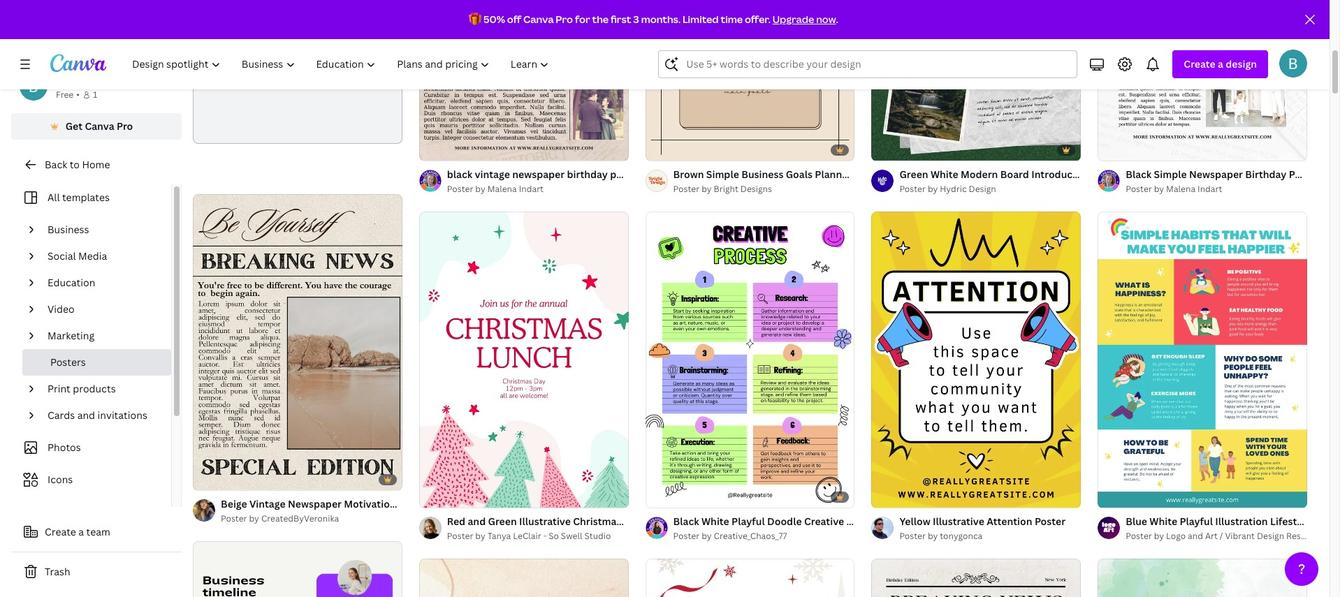 Task type: locate. For each thing, give the bounding box(es) containing it.
a left team
[[79, 526, 84, 539]]

2 simple from the left
[[1155, 168, 1187, 181]]

photos link
[[20, 435, 163, 461]]

0 horizontal spatial malena
[[488, 183, 517, 195]]

🎁
[[469, 13, 482, 26]]

green organic quote poster image
[[1098, 560, 1308, 598]]

and inside red and green illustrative christmas event poster poster by tanya leclair - so swell studio
[[468, 515, 486, 529]]

simple right about
[[1155, 168, 1187, 181]]

newspaper
[[513, 168, 565, 181]]

poster by tanya leclair - so swell studio link
[[447, 530, 629, 544]]

white for green
[[931, 168, 959, 181]]

by inside yellow illustrative attention poster poster by tonygonca
[[928, 531, 938, 543]]

pro
[[556, 13, 573, 26], [117, 120, 133, 133]]

first
[[611, 13, 632, 26]]

indart
[[519, 183, 544, 195], [1198, 183, 1223, 195]]

newspaper up the poster by createdbyveronika link
[[288, 498, 342, 511]]

creative
[[805, 515, 845, 529]]

poster down beige
[[221, 513, 247, 525]]

invitations
[[98, 409, 147, 422]]

poster left creative_chaos_77
[[674, 531, 700, 543]]

0 vertical spatial black
[[1126, 168, 1152, 181]]

marketing link
[[42, 323, 163, 350]]

design inside blue white playful illustration lifestyle poste poster by logo and art / vibrant design resources
[[1258, 531, 1285, 543]]

malena inside the 'black vintage newspaper birthday party poster poster by malena indart'
[[488, 183, 517, 195]]

1 horizontal spatial black
[[1126, 168, 1152, 181]]

1 horizontal spatial illustrative
[[933, 515, 985, 529]]

poster
[[639, 168, 670, 181]]

green inside red and green illustrative christmas event poster poster by tanya leclair - so swell studio
[[488, 515, 517, 529]]

poster right event
[[654, 515, 685, 529]]

all left the templates
[[48, 191, 60, 204]]

1 vertical spatial and
[[468, 515, 486, 529]]

motivational
[[344, 498, 405, 511]]

by inside green white modern board introduction all about me poster poster by hydric design
[[928, 183, 938, 195]]

trash link
[[11, 559, 182, 587]]

quote
[[407, 498, 437, 511]]

a left design
[[1219, 57, 1224, 71]]

back
[[45, 158, 67, 171]]

white inside black white playful doodle creative process infographic poster poster by creative_chaos_77
[[702, 515, 730, 529]]

birthday
[[1246, 168, 1287, 181]]

1 horizontal spatial green
[[900, 168, 929, 181]]

yellow illustrative attention poster image
[[872, 212, 1082, 508]]

by inside beige vintage newspaper motivational quote poster poster by createdbyveronika
[[249, 513, 259, 525]]

simple
[[707, 168, 740, 181], [1155, 168, 1187, 181]]

all inside green white modern board introduction all about me poster poster by hydric design
[[1095, 168, 1107, 181]]

colorful professional infographic timeline poster image
[[193, 542, 403, 598]]

party
[[610, 168, 636, 181]]

create inside dropdown button
[[1185, 57, 1216, 71]]

2 malena from the left
[[1167, 183, 1196, 195]]

poster by malena indart link down birthday
[[1126, 183, 1308, 197]]

0 horizontal spatial newspaper
[[288, 498, 342, 511]]

poster down infographic
[[900, 531, 926, 543]]

creative_chaos_77
[[714, 531, 788, 543]]

business up poster by bright designs link
[[742, 168, 784, 181]]

newspaper inside black simple newspaper birthday poster poster by malena indart
[[1190, 168, 1244, 181]]

create left design
[[1185, 57, 1216, 71]]

poster by malena indart link
[[447, 183, 629, 197], [1126, 183, 1308, 197]]

canva
[[524, 13, 554, 26], [85, 120, 114, 133]]

0 horizontal spatial canva
[[85, 120, 114, 133]]

all left about
[[1095, 168, 1107, 181]]

art
[[1206, 531, 1218, 543]]

create for create a team
[[45, 526, 76, 539]]

white up 'hydric'
[[931, 168, 959, 181]]

0 horizontal spatial green
[[488, 515, 517, 529]]

1 horizontal spatial malena
[[1167, 183, 1196, 195]]

trash
[[45, 566, 70, 579]]

1 horizontal spatial pro
[[556, 13, 573, 26]]

white and red modern merry christmas party poster image
[[646, 560, 855, 598]]

now
[[817, 13, 837, 26]]

poster by tonygonca link
[[900, 530, 1066, 544]]

2 horizontal spatial white
[[1150, 515, 1178, 529]]

0 vertical spatial create
[[1185, 57, 1216, 71]]

0 horizontal spatial black
[[674, 515, 700, 529]]

illustrative inside red and green illustrative christmas event poster poster by tanya leclair - so swell studio
[[519, 515, 571, 529]]

create inside button
[[45, 526, 76, 539]]

2 horizontal spatial and
[[1189, 531, 1204, 543]]

white inside blue white playful illustration lifestyle poste poster by logo and art / vibrant design resources
[[1150, 515, 1178, 529]]

icons
[[48, 473, 73, 487]]

newspaper inside beige vintage newspaper motivational quote poster poster by createdbyveronika
[[288, 498, 342, 511]]

beige
[[221, 498, 247, 511]]

red and green illustrative christmas event poster image
[[419, 212, 629, 508]]

1 horizontal spatial all
[[1095, 168, 1107, 181]]

black inside black white playful doodle creative process infographic poster poster by creative_chaos_77
[[674, 515, 700, 529]]

vibrant
[[1226, 531, 1256, 543]]

white
[[931, 168, 959, 181], [702, 515, 730, 529], [1150, 515, 1178, 529]]

canva right the get
[[85, 120, 114, 133]]

canva inside button
[[85, 120, 114, 133]]

a inside button
[[79, 526, 84, 539]]

logo
[[1167, 531, 1187, 543]]

1 horizontal spatial design
[[1258, 531, 1285, 543]]

1 vertical spatial a
[[79, 526, 84, 539]]

white for blue
[[1150, 515, 1178, 529]]

0 horizontal spatial simple
[[707, 168, 740, 181]]

light pink minimalist simple quote motivation poster image
[[419, 560, 629, 598]]

create left team
[[45, 526, 76, 539]]

1 vertical spatial design
[[1258, 531, 1285, 543]]

1 vertical spatial create
[[45, 526, 76, 539]]

1 indart from the left
[[519, 183, 544, 195]]

1 vertical spatial newspaper
[[288, 498, 342, 511]]

to
[[70, 158, 80, 171]]

0 vertical spatial a
[[1219, 57, 1224, 71]]

1
[[93, 89, 97, 101]]

business link
[[42, 217, 163, 243]]

design
[[969, 183, 997, 195], [1258, 531, 1285, 543]]

1 malena from the left
[[488, 183, 517, 195]]

1 vertical spatial green
[[488, 515, 517, 529]]

blue white playful illustration lifestyle poster image
[[1098, 212, 1308, 508]]

board
[[1001, 168, 1030, 181]]

1 horizontal spatial white
[[931, 168, 959, 181]]

2 poster by malena indart link from the left
[[1126, 183, 1308, 197]]

0 horizontal spatial illustrative
[[519, 515, 571, 529]]

1 playful from the left
[[732, 515, 765, 529]]

1 vertical spatial all
[[48, 191, 60, 204]]

beige vintage newspaper motivational quote poster image
[[193, 194, 403, 491]]

malena down black simple newspaper birthday poster link
[[1167, 183, 1196, 195]]

red
[[447, 515, 466, 529]]

None search field
[[659, 50, 1078, 78]]

black vintage newspaper birthday party poster image
[[419, 0, 629, 161]]

1 horizontal spatial playful
[[1180, 515, 1214, 529]]

canva right off
[[524, 13, 554, 26]]

simple up bright at top right
[[707, 168, 740, 181]]

0 vertical spatial all
[[1095, 168, 1107, 181]]

illustrative up the tonygonca
[[933, 515, 985, 529]]

doodle
[[768, 515, 802, 529]]

black white playful doodle creative process infographic poster link
[[674, 515, 974, 530]]

poster down red
[[447, 531, 474, 543]]

by
[[476, 183, 486, 195], [702, 183, 712, 195], [928, 183, 938, 195], [1155, 183, 1165, 195], [249, 513, 259, 525], [476, 531, 486, 543], [702, 531, 712, 543], [928, 531, 938, 543], [1155, 531, 1165, 543]]

blue white playful illustration lifestyle poste link
[[1126, 515, 1341, 530]]

poster inside the 'black vintage newspaper birthday party poster poster by malena indart'
[[447, 183, 474, 195]]

1 vertical spatial pro
[[117, 120, 133, 133]]

1 vertical spatial business
[[48, 223, 89, 236]]

photos
[[48, 441, 81, 454]]

1 horizontal spatial simple
[[1155, 168, 1187, 181]]

yellow illustrative attention poster poster by tonygonca
[[900, 515, 1066, 543]]

1 illustrative from the left
[[519, 515, 571, 529]]

simple for black
[[1155, 168, 1187, 181]]

and right cards
[[77, 409, 95, 422]]

green left modern
[[900, 168, 929, 181]]

0 horizontal spatial create
[[45, 526, 76, 539]]

1 horizontal spatial a
[[1219, 57, 1224, 71]]

1 horizontal spatial create
[[1185, 57, 1216, 71]]

1 vertical spatial black
[[674, 515, 700, 529]]

green
[[900, 168, 929, 181], [488, 515, 517, 529]]

white inside green white modern board introduction all about me poster poster by hydric design
[[931, 168, 959, 181]]

playful up creative_chaos_77
[[732, 515, 765, 529]]

business up social
[[48, 223, 89, 236]]

planner
[[815, 168, 852, 181]]

cards and invitations link
[[42, 403, 163, 429]]

create a design button
[[1173, 50, 1269, 78]]

0 vertical spatial green
[[900, 168, 929, 181]]

0 horizontal spatial and
[[77, 409, 95, 422]]

by inside black simple newspaper birthday poster poster by malena indart
[[1155, 183, 1165, 195]]

black inside black simple newspaper birthday poster poster by malena indart
[[1126, 168, 1152, 181]]

and for cards
[[77, 409, 95, 422]]

0 vertical spatial canva
[[524, 13, 554, 26]]

marketing
[[48, 329, 94, 343]]

poster
[[855, 168, 886, 181], [1158, 168, 1189, 181], [1290, 168, 1321, 181], [447, 183, 474, 195], [674, 183, 700, 195], [900, 183, 926, 195], [1126, 183, 1153, 195], [439, 498, 470, 511], [221, 513, 247, 525], [654, 515, 685, 529], [944, 515, 974, 529], [1035, 515, 1066, 529], [447, 531, 474, 543], [674, 531, 700, 543], [900, 531, 926, 543], [1126, 531, 1153, 543]]

0 vertical spatial newspaper
[[1190, 168, 1244, 181]]

0 vertical spatial design
[[969, 183, 997, 195]]

1 simple from the left
[[707, 168, 740, 181]]

resources
[[1287, 531, 1329, 543]]

for
[[575, 13, 590, 26]]

•
[[76, 89, 80, 101]]

personal
[[56, 73, 97, 87]]

print
[[48, 382, 71, 396]]

cards and invitations
[[48, 409, 147, 422]]

hydric
[[940, 183, 967, 195]]

0 horizontal spatial playful
[[732, 515, 765, 529]]

leclair
[[513, 531, 542, 543]]

poster down me
[[1126, 183, 1153, 195]]

pro left for
[[556, 13, 573, 26]]

education
[[48, 276, 95, 289]]

0 horizontal spatial white
[[702, 515, 730, 529]]

video link
[[42, 296, 163, 323]]

media
[[78, 250, 107, 263]]

1 vertical spatial canva
[[85, 120, 114, 133]]

simple inside black simple newspaper birthday poster poster by malena indart
[[1155, 168, 1187, 181]]

0 horizontal spatial all
[[48, 191, 60, 204]]

0 vertical spatial business
[[742, 168, 784, 181]]

social
[[48, 250, 76, 263]]

1 horizontal spatial indart
[[1198, 183, 1223, 195]]

pro up back to home link
[[117, 120, 133, 133]]

malena down vintage
[[488, 183, 517, 195]]

0 vertical spatial and
[[77, 409, 95, 422]]

1 horizontal spatial and
[[468, 515, 486, 529]]

video
[[48, 303, 75, 316]]

indart down black simple newspaper birthday poster link
[[1198, 183, 1223, 195]]

black vintage newspaper birthday party poster link
[[447, 167, 670, 183]]

newspaper left birthday
[[1190, 168, 1244, 181]]

design down modern
[[969, 183, 997, 195]]

poste
[[1314, 515, 1341, 529]]

and left the art
[[1189, 531, 1204, 543]]

education link
[[42, 270, 163, 296]]

white for black
[[702, 515, 730, 529]]

white up logo
[[1150, 515, 1178, 529]]

playful inside black white playful doodle creative process infographic poster poster by creative_chaos_77
[[732, 515, 765, 529]]

all
[[1095, 168, 1107, 181], [48, 191, 60, 204]]

black white playful doodle creative process infographic poster poster by creative_chaos_77
[[674, 515, 974, 543]]

poster up red
[[439, 498, 470, 511]]

design down lifestyle
[[1258, 531, 1285, 543]]

simple inside the brown simple business goals planner poster poster by bright designs
[[707, 168, 740, 181]]

poster by malena indart link down newspaper
[[447, 183, 629, 197]]

0 horizontal spatial a
[[79, 526, 84, 539]]

poster down black
[[447, 183, 474, 195]]

poster by malena indart link for newspaper
[[1126, 183, 1308, 197]]

1 poster by malena indart link from the left
[[447, 183, 629, 197]]

createdbyveronika
[[261, 513, 339, 525]]

1 horizontal spatial newspaper
[[1190, 168, 1244, 181]]

2 playful from the left
[[1180, 515, 1214, 529]]

green up tanya
[[488, 515, 517, 529]]

2 illustrative from the left
[[933, 515, 985, 529]]

playful up the art
[[1180, 515, 1214, 529]]

0 horizontal spatial poster by malena indart link
[[447, 183, 629, 197]]

0 horizontal spatial pro
[[117, 120, 133, 133]]

white up creative_chaos_77
[[702, 515, 730, 529]]

playful inside blue white playful illustration lifestyle poste poster by logo and art / vibrant design resources
[[1180, 515, 1214, 529]]

brown simple business goals planner poster link
[[674, 167, 886, 183]]

indart down newspaper
[[519, 183, 544, 195]]

0 horizontal spatial design
[[969, 183, 997, 195]]

2 indart from the left
[[1198, 183, 1223, 195]]

0 horizontal spatial indart
[[519, 183, 544, 195]]

blue
[[1126, 515, 1148, 529]]

illustrative up -
[[519, 515, 571, 529]]

and right red
[[468, 515, 486, 529]]

2 vertical spatial and
[[1189, 531, 1204, 543]]

1 horizontal spatial business
[[742, 168, 784, 181]]

Search search field
[[687, 51, 1069, 78]]

poster down the blue
[[1126, 531, 1153, 543]]

lifestyle
[[1271, 515, 1312, 529]]

a inside dropdown button
[[1219, 57, 1224, 71]]

1 horizontal spatial poster by malena indart link
[[1126, 183, 1308, 197]]



Task type: vqa. For each thing, say whether or not it's contained in the screenshot.
Pro to the left
yes



Task type: describe. For each thing, give the bounding box(es) containing it.
design
[[1226, 57, 1258, 71]]

christmas
[[573, 515, 622, 529]]

create for create a design
[[1185, 57, 1216, 71]]

black for black white playful doodle creative process infographic poster
[[674, 515, 700, 529]]

get
[[65, 120, 83, 133]]

get canva pro
[[65, 120, 133, 133]]

illustrative inside yellow illustrative attention poster poster by tonygonca
[[933, 515, 985, 529]]

introduction
[[1032, 168, 1092, 181]]

by inside the 'black vintage newspaper birthday party poster poster by malena indart'
[[476, 183, 486, 195]]

team
[[86, 526, 110, 539]]

blue white playful illustration lifestyle poste poster by logo and art / vibrant design resources
[[1126, 515, 1341, 543]]

poster inside blue white playful illustration lifestyle poste poster by logo and art / vibrant design resources
[[1126, 531, 1153, 543]]

by inside black white playful doodle creative process infographic poster poster by creative_chaos_77
[[702, 531, 712, 543]]

top level navigation element
[[123, 50, 562, 78]]

newspaper for simple
[[1190, 168, 1244, 181]]

black for black simple newspaper birthday poster
[[1126, 168, 1152, 181]]

by inside red and green illustrative christmas event poster poster by tanya leclair - so swell studio
[[476, 531, 486, 543]]

poster left 'hydric'
[[900, 183, 926, 195]]

by inside the brown simple business goals planner poster poster by bright designs
[[702, 183, 712, 195]]

poster down brown
[[674, 183, 700, 195]]

and for red
[[468, 515, 486, 529]]

process
[[847, 515, 884, 529]]

black simple newspaper birthday poster poster by malena indart
[[1126, 168, 1321, 195]]

design inside green white modern board introduction all about me poster poster by hydric design
[[969, 183, 997, 195]]

back to home link
[[11, 151, 182, 179]]

black simple newspaper birthday poster image
[[1098, 0, 1308, 161]]

vintage
[[250, 498, 286, 511]]

upgrade now button
[[773, 13, 837, 26]]

free •
[[56, 89, 80, 101]]

vintage
[[475, 168, 510, 181]]

products
[[73, 382, 116, 396]]

offer.
[[745, 13, 771, 26]]

newspaper for vintage
[[288, 498, 342, 511]]

me
[[1141, 168, 1156, 181]]

off
[[507, 13, 522, 26]]

0 horizontal spatial business
[[48, 223, 89, 236]]

poster right planner
[[855, 168, 886, 181]]

beige vintage newspaper motivational quote poster poster by createdbyveronika
[[221, 498, 470, 525]]

print products
[[48, 382, 116, 396]]

poster by logo and art / vibrant design resources link
[[1126, 530, 1329, 544]]

all templates
[[48, 191, 110, 204]]

free
[[56, 89, 74, 101]]

brown simple business goals planner poster poster by bright designs
[[674, 168, 886, 195]]

3
[[634, 13, 640, 26]]

black vintage newspaper birthday party poster poster by malena indart
[[447, 168, 670, 195]]

brown simple business goals planner poster image
[[646, 0, 855, 161]]

green white modern board introduction all about me poster image
[[872, 0, 1082, 161]]

poster right attention
[[1035, 515, 1066, 529]]

poster by createdbyveronika link
[[221, 512, 403, 526]]

posters
[[50, 356, 86, 369]]

beige vintage newspaper motivational quote poster link
[[221, 497, 470, 512]]

black
[[447, 168, 473, 181]]

tonygonca
[[940, 531, 983, 543]]

🎁 50% off canva pro for the first 3 months. limited time offer. upgrade now .
[[469, 13, 839, 26]]

poster by creative_chaos_77 link
[[674, 530, 855, 544]]

swell
[[561, 531, 583, 543]]

limited
[[683, 13, 719, 26]]

create a blank poster element
[[193, 0, 403, 144]]

designs
[[741, 183, 773, 195]]

brad klo image
[[1280, 50, 1308, 78]]

time
[[721, 13, 743, 26]]

business inside the brown simple business goals planner poster poster by bright designs
[[742, 168, 784, 181]]

a for team
[[79, 526, 84, 539]]

playful for doodle
[[732, 515, 765, 529]]

/
[[1220, 531, 1224, 543]]

.
[[837, 13, 839, 26]]

poster up the tonygonca
[[944, 515, 974, 529]]

illustration
[[1216, 515, 1269, 529]]

back to home
[[45, 158, 110, 171]]

the
[[592, 13, 609, 26]]

templates
[[62, 191, 110, 204]]

a for design
[[1219, 57, 1224, 71]]

attention
[[987, 515, 1033, 529]]

simple for brown
[[707, 168, 740, 181]]

modern
[[961, 168, 999, 181]]

birthday
[[567, 168, 608, 181]]

red and green illustrative christmas event poster link
[[447, 515, 685, 530]]

malena inside black simple newspaper birthday poster poster by malena indart
[[1167, 183, 1196, 195]]

-
[[544, 531, 547, 543]]

playful for illustration
[[1180, 515, 1214, 529]]

infographic
[[887, 515, 941, 529]]

bright
[[714, 183, 739, 195]]

green inside green white modern board introduction all about me poster poster by hydric design
[[900, 168, 929, 181]]

social media
[[48, 250, 107, 263]]

black simple newspaper birthday poster link
[[1126, 167, 1321, 183]]

1 horizontal spatial canva
[[524, 13, 554, 26]]

social media link
[[42, 243, 163, 270]]

all templates link
[[20, 185, 163, 211]]

event
[[624, 515, 651, 529]]

red and green illustrative christmas event poster poster by tanya leclair - so swell studio
[[447, 515, 685, 543]]

tanya
[[488, 531, 511, 543]]

beige and black vintage newspaper birthday party poster image
[[872, 560, 1082, 598]]

print products link
[[42, 376, 163, 403]]

and inside blue white playful illustration lifestyle poste poster by logo and art / vibrant design resources
[[1189, 531, 1204, 543]]

black white playful doodle creative process infographic poster image
[[646, 212, 855, 508]]

get canva pro button
[[11, 113, 182, 140]]

poster right birthday
[[1290, 168, 1321, 181]]

green white modern board introduction all about me poster link
[[900, 167, 1189, 183]]

home
[[82, 158, 110, 171]]

poster by malena indart link for newspaper
[[447, 183, 629, 197]]

0 vertical spatial pro
[[556, 13, 573, 26]]

create a team button
[[11, 519, 182, 547]]

by inside blue white playful illustration lifestyle poste poster by logo and art / vibrant design resources
[[1155, 531, 1165, 543]]

studio
[[585, 531, 611, 543]]

pro inside button
[[117, 120, 133, 133]]

about
[[1110, 168, 1139, 181]]

indart inside black simple newspaper birthday poster poster by malena indart
[[1198, 183, 1223, 195]]

indart inside the 'black vintage newspaper birthday party poster poster by malena indart'
[[519, 183, 544, 195]]

poster right me
[[1158, 168, 1189, 181]]

green white modern board introduction all about me poster poster by hydric design
[[900, 168, 1189, 195]]

create a team
[[45, 526, 110, 539]]

poster by hydric design link
[[900, 183, 1082, 197]]

upgrade
[[773, 13, 815, 26]]

50%
[[484, 13, 505, 26]]

icons link
[[20, 467, 163, 494]]



